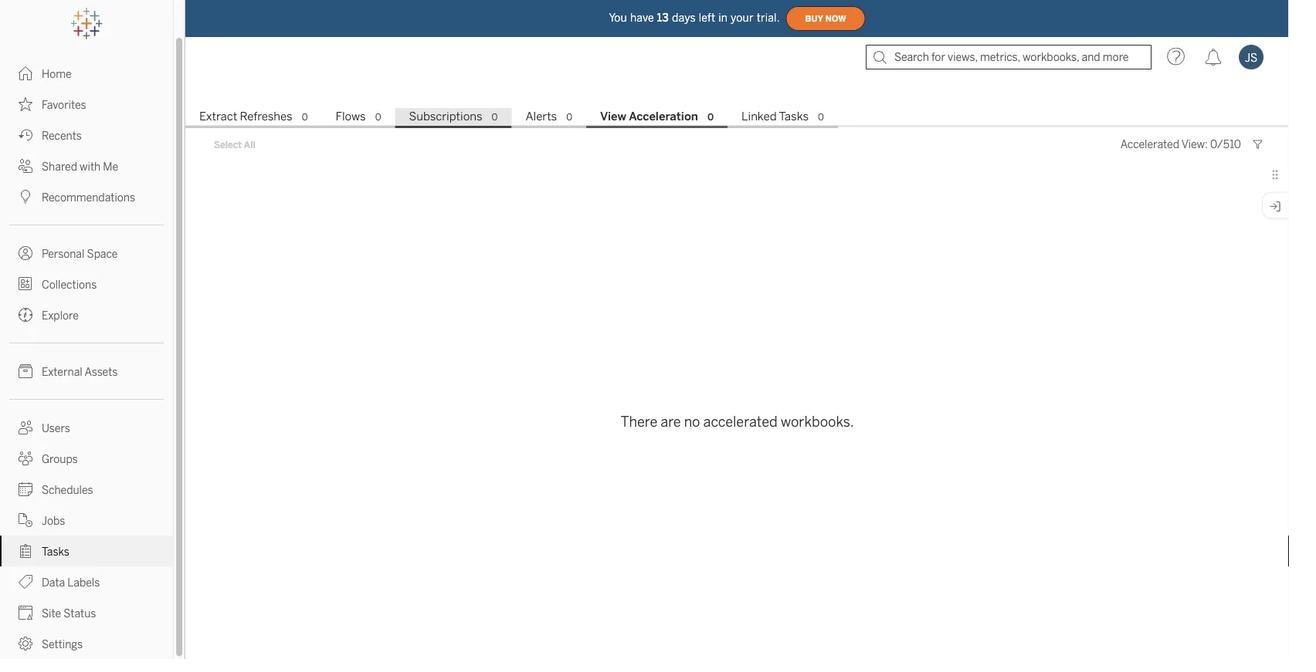 Task type: describe. For each thing, give the bounding box(es) containing it.
alerts
[[526, 110, 557, 124]]

shared with me link
[[0, 151, 173, 182]]

explore
[[42, 309, 79, 322]]

linked tasks
[[742, 110, 809, 124]]

Search for views, metrics, workbooks, and more text field
[[866, 45, 1152, 70]]

buy
[[806, 14, 823, 23]]

0 for flows
[[375, 112, 381, 123]]

site status
[[42, 608, 96, 620]]

schedules link
[[0, 474, 173, 505]]

users
[[42, 422, 70, 435]]

main navigation. press the up and down arrow keys to access links. element
[[0, 58, 173, 660]]

have
[[630, 11, 654, 24]]

recommendations link
[[0, 182, 173, 212]]

accelerated
[[1121, 138, 1180, 151]]

you have 13 days left in your trial.
[[609, 11, 780, 24]]

recents link
[[0, 120, 173, 151]]

external assets link
[[0, 356, 173, 387]]

buy now button
[[786, 6, 866, 31]]

recommendations
[[42, 191, 135, 204]]

personal space link
[[0, 238, 173, 269]]

space
[[87, 248, 118, 260]]

home
[[42, 68, 72, 80]]

extract refreshes
[[199, 110, 293, 124]]

recents
[[42, 129, 82, 142]]

linked
[[742, 110, 777, 124]]

jobs link
[[0, 505, 173, 536]]

there
[[621, 414, 658, 431]]

view
[[600, 110, 627, 124]]

me
[[103, 160, 118, 173]]

site
[[42, 608, 61, 620]]

with
[[80, 160, 101, 173]]

there are no accelerated workbooks. main content
[[185, 77, 1290, 660]]

labels
[[67, 577, 100, 590]]

are
[[661, 414, 681, 431]]

13
[[657, 11, 669, 24]]

your
[[731, 11, 754, 24]]

navigation panel element
[[0, 8, 173, 660]]

explore link
[[0, 300, 173, 331]]

days
[[672, 11, 696, 24]]

external assets
[[42, 366, 118, 379]]

0 for extract refreshes
[[302, 112, 308, 123]]

collections
[[42, 279, 97, 291]]

sub-spaces tab list
[[185, 108, 1290, 128]]

shared with me
[[42, 160, 118, 173]]

personal
[[42, 248, 85, 260]]

0/510
[[1211, 138, 1242, 151]]

there are no accelerated workbooks.
[[621, 414, 854, 431]]

site status link
[[0, 598, 173, 629]]

home link
[[0, 58, 173, 89]]

schedules
[[42, 484, 93, 497]]



Task type: vqa. For each thing, say whether or not it's contained in the screenshot.
link.
no



Task type: locate. For each thing, give the bounding box(es) containing it.
you
[[609, 11, 627, 24]]

view acceleration
[[600, 110, 698, 124]]

1 0 from the left
[[302, 112, 308, 123]]

trial.
[[757, 11, 780, 24]]

tasks link
[[0, 536, 173, 567]]

settings link
[[0, 629, 173, 660]]

1 horizontal spatial tasks
[[779, 110, 809, 124]]

0 horizontal spatial tasks
[[42, 546, 69, 559]]

0 right acceleration
[[708, 112, 714, 123]]

shared
[[42, 160, 77, 173]]

acceleration
[[629, 110, 698, 124]]

accelerated
[[704, 414, 778, 431]]

in
[[719, 11, 728, 24]]

tasks
[[779, 110, 809, 124], [42, 546, 69, 559]]

external
[[42, 366, 82, 379]]

tasks inside tasks link
[[42, 546, 69, 559]]

0 for alerts
[[567, 112, 573, 123]]

favorites link
[[0, 89, 173, 120]]

4 0 from the left
[[567, 112, 573, 123]]

0 right refreshes on the left of page
[[302, 112, 308, 123]]

workbooks.
[[781, 414, 854, 431]]

0 left alerts at the top left of page
[[492, 112, 498, 123]]

groups link
[[0, 444, 173, 474]]

personal space
[[42, 248, 118, 260]]

5 0 from the left
[[708, 112, 714, 123]]

favorites
[[42, 99, 86, 111]]

navigation containing extract refreshes
[[185, 105, 1290, 128]]

navigation
[[185, 105, 1290, 128]]

0 right flows
[[375, 112, 381, 123]]

2 0 from the left
[[375, 112, 381, 123]]

0 right alerts at the top left of page
[[567, 112, 573, 123]]

select all
[[214, 139, 256, 150]]

0 for view acceleration
[[708, 112, 714, 123]]

select
[[214, 139, 242, 150]]

extract
[[199, 110, 237, 124]]

0 right linked tasks at the top right of the page
[[818, 112, 824, 123]]

refreshes
[[240, 110, 293, 124]]

data labels link
[[0, 567, 173, 598]]

data
[[42, 577, 65, 590]]

0 for subscriptions
[[492, 112, 498, 123]]

tasks inside sub-spaces 'tab list'
[[779, 110, 809, 124]]

all
[[244, 139, 256, 150]]

left
[[699, 11, 716, 24]]

groups
[[42, 453, 78, 466]]

0
[[302, 112, 308, 123], [375, 112, 381, 123], [492, 112, 498, 123], [567, 112, 573, 123], [708, 112, 714, 123], [818, 112, 824, 123]]

0 vertical spatial tasks
[[779, 110, 809, 124]]

view:
[[1182, 138, 1208, 151]]

subscriptions
[[409, 110, 483, 124]]

settings
[[42, 639, 83, 651]]

3 0 from the left
[[492, 112, 498, 123]]

tasks down jobs
[[42, 546, 69, 559]]

status
[[64, 608, 96, 620]]

1 vertical spatial tasks
[[42, 546, 69, 559]]

select all button
[[204, 135, 266, 154]]

tasks right the linked
[[779, 110, 809, 124]]

collections link
[[0, 269, 173, 300]]

6 0 from the left
[[818, 112, 824, 123]]

users link
[[0, 413, 173, 444]]

data labels
[[42, 577, 100, 590]]

accelerated view: 0/510
[[1121, 138, 1242, 151]]

flows
[[336, 110, 366, 124]]

assets
[[85, 366, 118, 379]]

jobs
[[42, 515, 65, 528]]

buy now
[[806, 14, 847, 23]]

now
[[826, 14, 847, 23]]

0 for linked tasks
[[818, 112, 824, 123]]

no
[[684, 414, 700, 431]]



